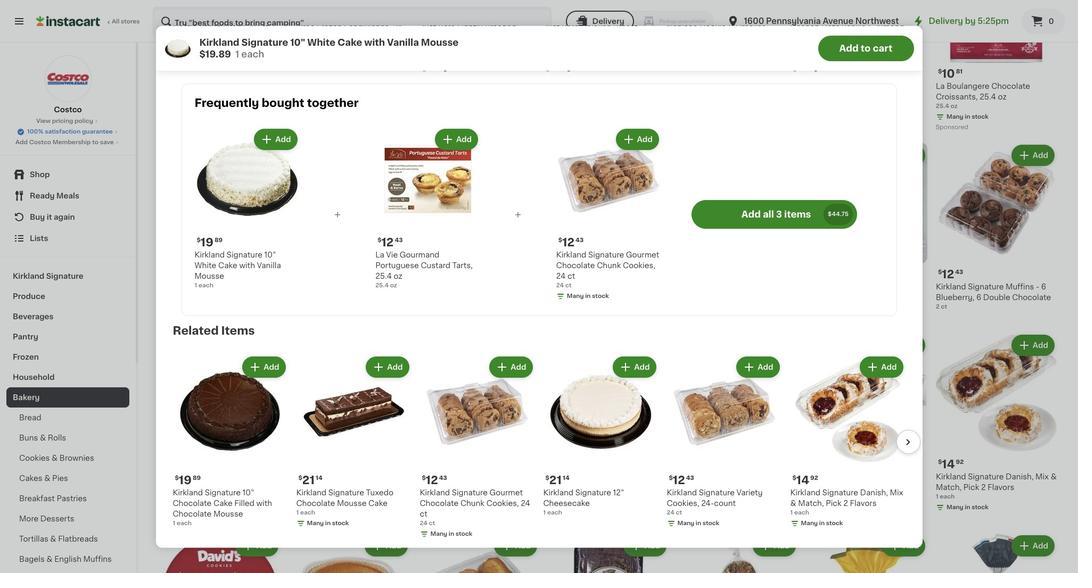 Task type: locate. For each thing, give the bounding box(es) containing it.
nabisco cookie & cracker, variety pack, 1 oz, 40 count
[[667, 23, 769, 42]]

siete down $ 14 79
[[419, 83, 438, 90]]

count down oreo
[[296, 34, 318, 42]]

1 bare from the left
[[438, 23, 455, 31]]

haagen
[[791, 23, 820, 31]]

24- inside oreo frozen sandwiches, 24- count 24 ct
[[393, 23, 406, 31]]

bread, down pepperidge
[[548, 484, 572, 492]]

oz, inside "chobani zero sugar greek yogurt, variety pack, 5.3 oz, 16 ct 16 x 5.3 oz"
[[899, 484, 910, 492]]

ct
[[261, 23, 269, 31], [182, 34, 189, 39], [817, 34, 824, 42], [305, 44, 312, 50], [659, 83, 667, 90], [568, 273, 575, 280], [565, 283, 572, 289], [941, 304, 948, 310], [298, 315, 304, 321], [172, 484, 179, 492], [169, 494, 175, 500], [807, 495, 814, 502], [676, 510, 682, 516], [420, 511, 428, 518], [429, 521, 435, 527]]

product group containing 10
[[936, 0, 1057, 133]]

chunk inside item carousel region
[[461, 500, 485, 508]]

0 horizontal spatial kirkland signature danish, mix & match, pick 2 flavors 1 each
[[791, 489, 904, 516]]

siete for siete grain free mexican shortbread cookies, 16 oz 16 oz
[[677, 473, 697, 481]]

20
[[390, 83, 400, 90], [299, 103, 307, 109], [170, 293, 178, 299]]

dave's
[[677, 83, 702, 90]]

20 right wheat,
[[390, 83, 400, 90]]

bread left 2/20
[[213, 283, 235, 291]]

tortillas & flatbreads link
[[6, 529, 129, 550]]

$ inside $ 10 81
[[938, 69, 942, 75]]

89 inside item carousel region
[[193, 476, 201, 481]]

bakery down household
[[13, 394, 40, 402]]

bread, right naan
[[623, 83, 647, 90]]

dave's killer bread organic good seed, thin-sliced, 2 x 24 oz
[[677, 83, 792, 111]]

frozen link
[[6, 347, 129, 367]]

vanilla
[[842, 23, 866, 31], [387, 38, 419, 46], [257, 262, 281, 269], [587, 294, 611, 301]]

0 horizontal spatial to
[[92, 140, 98, 145]]

siete inside siete grain free mexican shortbread cookies, 16 oz 16 oz
[[677, 473, 697, 481]]

10" inside kirkland signature 10" white cake with vanilla mousse $19.89 1 each
[[290, 38, 305, 46]]

chicken inside just bare chicken breast chunks, 64 oz
[[581, 23, 612, 31]]

None search field
[[152, 6, 552, 36]]

frozen up kirkland signature 10" white cake with vanilla mousse $19.89 1 each
[[317, 23, 342, 31]]

bare for chicken
[[438, 23, 455, 31]]

20 down maier's
[[170, 293, 178, 299]]

delivery by 5:25pm
[[929, 17, 1009, 25]]

1 horizontal spatial tortillas
[[440, 83, 469, 90]]

cakes & pies
[[19, 475, 68, 482]]

0 horizontal spatial vie
[[386, 251, 398, 259]]

5.3 down the yogurt,
[[820, 505, 829, 511]]

oz, down greek on the right of page
[[899, 484, 910, 492]]

italian
[[241, 83, 263, 90], [189, 283, 211, 291]]

$ 21 14 up kirkland signature tuxedo chocolate mousse cake 1 each
[[298, 475, 323, 486]]

by
[[965, 17, 976, 25]]

variety,
[[250, 473, 278, 481]]

chocolate inside kirkland signature muffins - 6 blueberry, 6 double chocolate 2 ct
[[1013, 294, 1051, 301]]

buy it again
[[30, 214, 75, 221]]

0 vertical spatial almond
[[876, 23, 905, 31]]

10"
[[290, 38, 305, 46], [264, 251, 276, 259], [618, 283, 629, 291], [243, 489, 254, 497]]

cookies & brownies link
[[6, 448, 129, 469]]

ct inside kirkland signature variety cookies, 24-count 24 ct
[[676, 510, 682, 516]]

0 horizontal spatial $ 21 14
[[298, 475, 323, 486]]

2 inside pepperidge farm hearty white bread, 2 x 24 oz
[[574, 484, 579, 492]]

6 right -
[[1042, 283, 1046, 291]]

kirkland signature variety cookies, 24-count 24 ct
[[667, 489, 763, 516]]

0 vertical spatial danish,
[[1006, 473, 1034, 481]]

maier's
[[160, 283, 187, 291]]

1 horizontal spatial 89
[[215, 238, 223, 243]]

mini
[[584, 83, 600, 90]]

2 vertical spatial pack,
[[863, 484, 883, 492]]

pick
[[964, 484, 980, 492], [826, 500, 842, 508]]

2 vertical spatial la
[[419, 473, 427, 481]]

1 horizontal spatial match,
[[936, 484, 962, 492]]

count inside oreo frozen sandwiches, 24- count 24 ct
[[296, 34, 318, 42]]

pack, inside nestle variety pack, 40 ct 40 ct
[[227, 23, 247, 31]]

0 horizontal spatial la
[[376, 251, 384, 259]]

oz inside just bare chicken breast chunks, 64 oz
[[587, 34, 596, 42]]

to left the cart
[[861, 44, 871, 52]]

1 horizontal spatial 19
[[201, 237, 214, 248]]

0 vertical spatial flavors
[[988, 484, 1015, 492]]

0 vertical spatial gourmand
[[400, 251, 440, 259]]

mousse
[[421, 38, 459, 46], [195, 273, 224, 280], [613, 294, 642, 301], [337, 500, 367, 508], [214, 511, 243, 518]]

0 horizontal spatial portuguese
[[376, 262, 419, 269]]

kirkland signature cranberry walnut round 1 each
[[289, 473, 397, 500]]

1 horizontal spatial pick
[[964, 484, 980, 492]]

2 21 from the left
[[550, 475, 562, 486]]

15 down haagen
[[807, 34, 815, 42]]

with inside kirkland signature 10" white cake with vanilla mousse $19.89 1 each
[[364, 38, 385, 46]]

3 left fl
[[803, 55, 807, 61]]

0 horizontal spatial 6
[[977, 294, 982, 301]]

count down cracker,
[[747, 34, 769, 42]]

tarts,
[[453, 262, 473, 269], [450, 484, 471, 492]]

1 vertical spatial gourmet
[[490, 489, 523, 497]]

almond up the cart
[[876, 23, 905, 31]]

buns & rolls link
[[6, 428, 129, 448]]

2 vertical spatial bread
[[19, 414, 41, 422]]

tortillas up bagels
[[19, 536, 48, 543]]

2 vertical spatial 89
[[193, 476, 201, 481]]

0 horizontal spatial costco
[[29, 140, 51, 145]]

oreo frozen sandwiches, 24- count 24 ct
[[296, 23, 406, 50]]

almond inside haagen dazs vanilla & almond bar, 15 ct
[[876, 23, 905, 31]]

x inside "dave's killer bread organic good seed, thin-sliced, 2 x 24 oz"
[[776, 93, 780, 101]]

siete up shortbread
[[677, 473, 697, 481]]

0 vertical spatial muffins
[[1006, 283, 1034, 291]]

18 left dave's
[[649, 83, 657, 90]]

bagels
[[19, 556, 45, 563]]

0 vertical spatial la
[[936, 83, 945, 90]]

almond left flour
[[471, 83, 500, 90]]

1 vertical spatial danish,
[[860, 489, 888, 497]]

24- down shortbread
[[701, 500, 714, 508]]

mousse inside kirkland signature 10" white cake with vanilla mousse $19.89 1 each
[[421, 38, 459, 46]]

cracker,
[[736, 23, 767, 31]]

la right cranberry
[[419, 473, 427, 481]]

pack, down sugar
[[863, 484, 883, 492]]

beverages link
[[6, 307, 129, 327]]

7
[[554, 68, 561, 79], [425, 269, 431, 280]]

0 horizontal spatial bread,
[[548, 484, 572, 492]]

italian up frequently bought together
[[241, 83, 263, 90]]

bakery for damascus
[[848, 283, 874, 291]]

0 vertical spatial 89
[[215, 238, 223, 243]]

1600
[[744, 17, 764, 25]]

1 horizontal spatial 18
[[649, 83, 657, 90]]

0 horizontal spatial 18
[[177, 69, 183, 75]]

1 vertical spatial bread
[[213, 283, 235, 291]]

1 vertical spatial almond
[[471, 83, 500, 90]]

21
[[302, 475, 315, 486], [550, 475, 562, 486]]

organic
[[749, 83, 779, 90]]

italian right maier's
[[189, 283, 211, 291]]

free
[[720, 473, 737, 481]]

pack, inside "chobani zero sugar greek yogurt, variety pack, 5.3 oz, 16 ct 16 x 5.3 oz"
[[863, 484, 883, 492]]

la down 10
[[936, 83, 945, 90]]

french
[[184, 473, 209, 481]]

0 horizontal spatial 24-
[[393, 23, 406, 31]]

add to cart
[[840, 44, 893, 52]]

bare up 64
[[562, 23, 579, 31]]

1 36 from the top
[[160, 484, 170, 492]]

& inside nabisco cookie & cracker, variety pack, 1 oz, 40 count
[[728, 23, 734, 31]]

2 bare from the left
[[562, 23, 579, 31]]

1
[[717, 34, 720, 42], [235, 50, 239, 58], [195, 283, 197, 289], [548, 304, 550, 310], [289, 494, 292, 500], [936, 494, 939, 500], [296, 510, 299, 516], [543, 510, 546, 516], [791, 510, 793, 516], [173, 521, 175, 527]]

0 horizontal spatial delivery
[[592, 18, 625, 25]]

pack, down cookie
[[695, 34, 715, 42]]

24- inside kirkland signature variety cookies, 24-count 24 ct
[[701, 500, 714, 508]]

0 vertical spatial match,
[[936, 484, 962, 492]]

1 horizontal spatial 20
[[299, 103, 307, 109]]

1 horizontal spatial costco
[[54, 106, 82, 113]]

1 horizontal spatial portuguese
[[485, 473, 528, 481]]

19 for la vie gourmand portuguese custard tarts, 25.4 oz
[[201, 237, 214, 248]]

& inside item carousel region
[[791, 500, 797, 508]]

0 vertical spatial oz,
[[722, 34, 733, 42]]

kirkland inside kirkland signature 10" chocolate cake filled with chocolate mousse 1 each
[[173, 489, 203, 497]]

variety inside nabisco cookie & cracker, variety pack, 1 oz, 40 count
[[667, 34, 693, 42]]

to
[[861, 44, 871, 52], [92, 140, 98, 145]]

just inside just bare lightly breaded chicken breast fillet, 48 oz
[[420, 23, 436, 31]]

1 horizontal spatial siete
[[677, 473, 697, 481]]

1 $ 21 14 from the left
[[298, 475, 323, 486]]

muffins down flatbreads
[[83, 556, 112, 563]]

cake inside kirkland signature 10" chocolate cake filled with chocolate mousse 1 each
[[214, 500, 233, 508]]

18 up gran on the top left of the page
[[177, 69, 183, 75]]

many
[[183, 44, 200, 50], [431, 66, 447, 71], [554, 66, 571, 71], [801, 66, 818, 71], [947, 114, 964, 120], [567, 293, 584, 299], [170, 304, 187, 310], [817, 315, 834, 321], [170, 505, 187, 511], [300, 505, 317, 511], [947, 505, 964, 511], [817, 516, 834, 521], [307, 521, 324, 527], [678, 521, 695, 527], [801, 521, 818, 527], [431, 532, 447, 537]]

$ 21 14 up cheesecake
[[546, 475, 570, 486]]

stonefire mini naan bread, 18 ct
[[548, 83, 667, 90]]

35.25 down cake,
[[160, 103, 177, 109]]

costco down 100%
[[29, 140, 51, 145]]

1 horizontal spatial frozen
[[317, 23, 342, 31]]

variety down mexican
[[737, 489, 763, 497]]

oreo
[[296, 23, 315, 31]]

40 down cracker,
[[735, 34, 745, 42]]

19 inside item carousel region
[[179, 475, 192, 486]]

portuguese
[[376, 262, 419, 269], [485, 473, 528, 481]]

oz, down cookie
[[722, 34, 733, 42]]

flavors
[[988, 484, 1015, 492], [850, 500, 877, 508]]

5.3
[[885, 484, 897, 492], [820, 505, 829, 511]]

1 horizontal spatial 7
[[554, 68, 561, 79]]

just for just bare lightly breaded chicken breast fillet, 48 oz
[[420, 23, 436, 31]]

0 vertical spatial tarts,
[[453, 262, 473, 269]]

0 horizontal spatial just
[[420, 23, 436, 31]]

1 horizontal spatial bare
[[562, 23, 579, 31]]

1 horizontal spatial 6
[[1042, 283, 1046, 291]]

1 horizontal spatial 92
[[956, 460, 964, 465]]

1 vertical spatial 45
[[432, 269, 441, 275]]

11 up madi
[[166, 68, 176, 79]]

40 left oreo
[[249, 23, 259, 31]]

40 inside nabisco cookie & cracker, variety pack, 1 oz, 40 count
[[735, 34, 745, 42]]

breast inside just bare lightly breaded chicken breast fillet, 48 oz
[[452, 34, 477, 42]]

signature inside kirkland signature cranberry walnut round 1 each
[[321, 473, 357, 481]]

sugar
[[859, 473, 881, 481]]

wraps,
[[807, 294, 832, 301]]

all
[[763, 211, 774, 219]]

15 left fl
[[791, 55, 797, 61]]

21 left "round"
[[302, 475, 315, 486]]

2
[[377, 83, 382, 90], [770, 93, 774, 101], [289, 103, 293, 109], [160, 293, 163, 299], [936, 304, 940, 310], [574, 484, 579, 492], [981, 484, 986, 492], [844, 500, 848, 508], [548, 505, 552, 511]]

0 horizontal spatial gourmet
[[490, 489, 523, 497]]

$ 19 89 inside item carousel region
[[175, 475, 201, 486]]

35.25 down gran on the top left of the page
[[183, 93, 204, 101]]

5.3 down greek on the right of page
[[885, 484, 897, 492]]

$ 19 89
[[197, 237, 223, 248], [550, 269, 576, 280], [175, 475, 201, 486]]

chicken inside just bare lightly breaded chicken breast fillet, 48 oz
[[420, 34, 451, 42]]

0 horizontal spatial tortillas
[[19, 536, 48, 543]]

variety inside nestle variety pack, 40 ct 40 ct
[[199, 23, 225, 31]]

naan
[[602, 83, 621, 90]]

each
[[241, 50, 264, 58], [199, 283, 213, 289], [552, 304, 567, 310], [293, 494, 308, 500], [940, 494, 955, 500], [300, 510, 315, 516], [547, 510, 562, 516], [794, 510, 809, 516], [177, 521, 192, 527]]

la up $23.40 element
[[376, 251, 384, 259]]

english
[[54, 556, 81, 563]]

bakery down $7.08 "element"
[[848, 283, 874, 291]]

roll
[[876, 283, 890, 291]]

variety down zero
[[835, 484, 861, 492]]

fl
[[809, 55, 813, 61]]

shop link
[[6, 164, 129, 185]]

flavors inside item carousel region
[[850, 500, 877, 508]]

1 vertical spatial breast
[[452, 34, 477, 42]]

chobani zero sugar greek yogurt, variety pack, 5.3 oz, 16 ct 16 x 5.3 oz
[[807, 473, 920, 511]]

1 vertical spatial $ 19 89
[[550, 269, 576, 280]]

fillet,
[[479, 34, 497, 42]]

stock inside tipiak french macarons variety, 36 ct 36 ct many in stock
[[196, 505, 212, 511]]

bread,
[[623, 83, 647, 90], [548, 484, 572, 492]]

desserts
[[40, 516, 74, 523]]

just left the lightly
[[420, 23, 436, 31]]

bread for organic
[[725, 83, 747, 90]]

ct inside "chobani zero sugar greek yogurt, variety pack, 5.3 oz, 16 ct 16 x 5.3 oz"
[[807, 495, 814, 502]]

product group
[[936, 0, 1057, 133], [195, 127, 300, 290], [376, 127, 480, 290], [556, 127, 661, 303], [160, 143, 281, 314], [289, 143, 410, 322], [548, 143, 669, 312], [807, 143, 928, 324], [936, 143, 1057, 312], [160, 333, 281, 514], [289, 333, 410, 514], [419, 333, 539, 502], [548, 333, 669, 525], [677, 333, 798, 502], [807, 333, 928, 525], [936, 333, 1057, 514], [173, 355, 288, 528], [296, 355, 411, 530], [420, 355, 535, 541], [543, 355, 658, 518], [667, 355, 782, 530], [791, 355, 906, 530], [160, 534, 281, 574], [289, 534, 410, 574], [419, 534, 539, 574], [548, 534, 669, 574], [677, 534, 798, 574], [807, 534, 928, 574], [936, 534, 1057, 574]]

40 down nestle
[[173, 34, 181, 39]]

21 up cheesecake
[[550, 475, 562, 486]]

1 horizontal spatial chunk
[[597, 262, 621, 269]]

89 for kirkland signature gourmet chocolate chunk cookies, 24 ct
[[193, 476, 201, 481]]

bakery inside damascus bakery roll up wraps, 12
[[848, 283, 874, 291]]

match, inside item carousel region
[[798, 500, 824, 508]]

ct inside oreo frozen sandwiches, 24- count 24 ct
[[305, 44, 312, 50]]

oz inside "chobani zero sugar greek yogurt, variety pack, 5.3 oz, 16 ct 16 x 5.3 oz"
[[831, 505, 838, 511]]

pack, up $19.89
[[227, 23, 247, 31]]

nestle
[[173, 23, 197, 31]]

1 vertical spatial 18
[[649, 83, 657, 90]]

bakery for karen's
[[836, 83, 862, 90]]

3 right all
[[776, 211, 782, 219]]

0 vertical spatial 18
[[177, 69, 183, 75]]

1 horizontal spatial danish,
[[1006, 473, 1034, 481]]

together
[[307, 97, 359, 109]]

$19.89
[[199, 50, 231, 58]]

0 horizontal spatial frozen
[[13, 354, 39, 361]]

2 $ 21 14 from the left
[[546, 475, 570, 486]]

1 vertical spatial 24-
[[701, 500, 714, 508]]

many inside tipiak french macarons variety, 36 ct 36 ct many in stock
[[170, 505, 187, 511]]

24- right sandwiches,
[[393, 23, 406, 31]]

bread inside maier's italian bread 2/20 oz 2 x 20 oz many in stock
[[213, 283, 235, 291]]

2 horizontal spatial 40
[[735, 34, 745, 42]]

0 horizontal spatial gourmand
[[400, 251, 440, 259]]

1 horizontal spatial muffins
[[1006, 283, 1034, 291]]

bread up buns
[[19, 414, 41, 422]]

chicken up 64
[[581, 23, 612, 31]]

ct inside button
[[298, 315, 304, 321]]

1 inside kirkland signature 12" cheesecake 1 each
[[543, 510, 546, 516]]

24 ct
[[289, 315, 304, 321]]

kirkland signature
[[13, 273, 83, 280]]

pastries,
[[807, 93, 839, 101]]

1 horizontal spatial gourmet
[[626, 251, 660, 259]]

1 21 from the left
[[302, 475, 315, 486]]

chicken up 79
[[420, 34, 451, 42]]

0 horizontal spatial breast
[[452, 34, 477, 42]]

3 for x
[[803, 55, 807, 61]]

1 vertical spatial kirkland signature gourmet chocolate chunk cookies, 24 ct 24 ct
[[420, 489, 530, 527]]

20 down schmidt
[[299, 103, 307, 109]]

2 11 from the left
[[683, 68, 693, 79]]

0 horizontal spatial 20
[[170, 293, 178, 299]]

1 horizontal spatial breast
[[613, 23, 638, 31]]

2 inside "dave's killer bread organic good seed, thin-sliced, 2 x 24 oz"
[[770, 93, 774, 101]]

costco up view pricing policy link
[[54, 106, 82, 113]]

0 horizontal spatial 11
[[166, 68, 176, 79]]

40
[[249, 23, 259, 31], [173, 34, 181, 39], [735, 34, 745, 42]]

0 vertical spatial 5.3
[[885, 484, 897, 492]]

thin-
[[723, 93, 743, 101]]

wheat,
[[349, 83, 376, 90]]

0 horizontal spatial 7
[[425, 269, 431, 280]]

count down siete grain free mexican shortbread cookies, 16 oz 16 oz
[[714, 500, 736, 508]]

0 vertical spatial chicken
[[581, 23, 612, 31]]

2 vertical spatial 19
[[179, 475, 192, 486]]

2 just from the left
[[543, 23, 560, 31]]

count
[[296, 34, 318, 42], [747, 34, 769, 42], [714, 500, 736, 508]]

1 vertical spatial italian
[[189, 283, 211, 291]]

19 for kirkland signature gourmet chocolate chunk cookies, 24 ct
[[179, 475, 192, 486]]

danish, inside item carousel region
[[860, 489, 888, 497]]

0 horizontal spatial $ 7 45
[[421, 269, 441, 280]]

custard
[[421, 262, 451, 269], [419, 484, 448, 492]]

bread inside "dave's killer bread organic good seed, thin-sliced, 2 x 24 oz"
[[725, 83, 747, 90]]

delivery for delivery by 5:25pm
[[929, 17, 963, 25]]

2 horizontal spatial la
[[936, 83, 945, 90]]

bread up thin-
[[725, 83, 747, 90]]

6 left 'double'
[[977, 294, 982, 301]]

1 horizontal spatial flavors
[[988, 484, 1015, 492]]

$ 12 43
[[378, 237, 403, 248], [559, 237, 584, 248], [938, 269, 964, 280], [422, 475, 447, 486], [669, 475, 694, 486]]

stonefire
[[548, 83, 582, 90]]

buy
[[30, 214, 45, 221]]

add
[[840, 44, 859, 52], [275, 136, 291, 143], [456, 136, 472, 143], [637, 136, 653, 143], [15, 140, 28, 145], [257, 152, 272, 159], [386, 152, 402, 159], [645, 152, 660, 159], [1033, 152, 1049, 159], [742, 211, 761, 219], [257, 342, 272, 349], [386, 342, 402, 349], [515, 342, 531, 349], [645, 342, 660, 349], [774, 342, 790, 349], [904, 342, 919, 349], [1033, 342, 1049, 349], [264, 364, 279, 371], [387, 364, 403, 371], [511, 364, 526, 371], [634, 364, 650, 371], [758, 364, 774, 371], [882, 364, 897, 371], [257, 543, 272, 550], [386, 543, 402, 550], [515, 543, 531, 550], [645, 543, 660, 550], [774, 543, 790, 550], [904, 543, 919, 550], [1033, 543, 1049, 550]]

$ 10 81
[[938, 68, 963, 79]]

0 horizontal spatial siete
[[419, 83, 438, 90]]

bakery up 22.5
[[836, 83, 862, 90]]

0 vertical spatial portuguese
[[376, 262, 419, 269]]

just up the chunks, at the right top
[[543, 23, 560, 31]]

muffins left -
[[1006, 283, 1034, 291]]

79
[[439, 69, 446, 75]]

1 horizontal spatial delivery
[[929, 17, 963, 25]]

0 vertical spatial to
[[861, 44, 871, 52]]

delivery
[[929, 17, 963, 25], [592, 18, 625, 25]]

1 11 from the left
[[166, 68, 176, 79]]

$ 21 14
[[298, 475, 323, 486], [546, 475, 570, 486]]

0
[[1049, 18, 1054, 25]]

schmidt honey wheat, 2 x 20 oz 2 x 20 oz
[[289, 83, 400, 109]]

to down guarantee
[[92, 140, 98, 145]]

signature inside kirkland signature tuxedo chocolate mousse cake 1 each
[[328, 489, 364, 497]]

1 inside kirkland signature cranberry walnut round 1 each
[[289, 494, 292, 500]]

1 just from the left
[[420, 23, 436, 31]]

1 horizontal spatial $ 7 45
[[550, 68, 570, 79]]

household
[[13, 374, 55, 381]]

bagels & english muffins
[[19, 556, 112, 563]]

$
[[162, 69, 166, 75], [291, 69, 295, 75], [421, 69, 425, 75], [550, 69, 554, 75], [680, 69, 683, 75], [809, 69, 813, 75], [938, 69, 942, 75], [197, 238, 201, 243], [378, 238, 382, 243], [559, 238, 562, 243], [421, 269, 425, 275], [550, 269, 554, 275], [938, 269, 942, 275], [938, 460, 942, 465], [175, 476, 179, 481], [298, 476, 302, 481], [422, 476, 426, 481], [546, 476, 550, 481], [669, 476, 673, 481], [793, 476, 797, 481]]

$ 14 92 inside item carousel region
[[793, 475, 818, 486]]

breaded
[[485, 23, 517, 31]]

11 left 93
[[683, 68, 693, 79]]

frozen down 'pantry'
[[13, 354, 39, 361]]

tortillas down 79
[[440, 83, 469, 90]]

bare left the lightly
[[438, 23, 455, 31]]

product group containing damascus bakery roll up wraps, 12
[[807, 143, 928, 324]]

$ 19 89 for kirkland signature gourmet chocolate chunk cookies, 24 ct
[[175, 475, 201, 486]]

92 inside item carousel region
[[811, 476, 818, 481]]

1 vertical spatial 89
[[568, 269, 576, 275]]

0 horizontal spatial pack,
[[227, 23, 247, 31]]

satisfaction
[[45, 129, 81, 135]]

1 horizontal spatial 24-
[[701, 500, 714, 508]]

ct inside kirkland signature muffins - 6 blueberry, 6 double chocolate 2 ct
[[941, 304, 948, 310]]

service type group
[[566, 11, 714, 32]]

1 inside kirkland signature 10" white cake with vanilla mousse $19.89 1 each
[[235, 50, 239, 58]]

0 horizontal spatial count
[[296, 34, 318, 42]]

variety up $19.89
[[199, 23, 225, 31]]

variety down nabisco
[[667, 34, 693, 42]]

2 horizontal spatial count
[[747, 34, 769, 42]]

24 inside pepperidge farm hearty white bread, 2 x 24 oz
[[587, 484, 596, 492]]

1 horizontal spatial $ 21 14
[[546, 475, 570, 486]]

0 vertical spatial tortillas
[[440, 83, 469, 90]]

2 horizontal spatial bread
[[725, 83, 747, 90]]

96
[[304, 69, 312, 75]]

breakfast
[[19, 495, 55, 503]]



Task type: vqa. For each thing, say whether or not it's contained in the screenshot.
French
yes



Task type: describe. For each thing, give the bounding box(es) containing it.
each inside kirkland signature 12" cheesecake 1 each
[[547, 510, 562, 516]]

zero
[[840, 473, 857, 481]]

$44.75
[[828, 212, 849, 218]]

0 horizontal spatial 15
[[791, 55, 797, 61]]

0 vertical spatial chunk
[[597, 262, 621, 269]]

2 horizontal spatial 20
[[390, 83, 400, 90]]

to inside add to cart button
[[861, 44, 871, 52]]

italian inside maier's italian bread 2/20 oz 2 x 20 oz many in stock
[[189, 283, 211, 291]]

double
[[984, 294, 1011, 301]]

tuxedo
[[366, 489, 394, 497]]

1 inside kirkland signature 10" chocolate cake filled with chocolate mousse 1 each
[[173, 521, 175, 527]]

produce
[[13, 293, 45, 300]]

4
[[295, 68, 303, 79]]

0 vertical spatial mix
[[1036, 473, 1049, 481]]

3 for all
[[776, 211, 782, 219]]

croissants,
[[936, 93, 978, 101]]

0 vertical spatial 92
[[956, 460, 964, 465]]

add all 3 items
[[742, 211, 811, 219]]

oz inside "dave's killer bread organic good seed, thin-sliced, 2 x 24 oz"
[[677, 104, 686, 111]]

67
[[826, 69, 834, 75]]

$23.40 element
[[289, 268, 410, 282]]

frozen inside "link"
[[13, 354, 39, 361]]

lightly
[[457, 23, 483, 31]]

seed,
[[700, 93, 721, 101]]

madi
[[160, 83, 178, 90]]

24 inside "dave's killer bread organic good seed, thin-sliced, 2 x 24 oz"
[[782, 93, 792, 101]]

karen's
[[807, 83, 834, 90]]

0 vertical spatial la vie gourmand portuguese custard tarts, 25.4 oz 25.4 oz
[[376, 251, 473, 289]]

damascus
[[807, 283, 846, 291]]

21 for kirkland signature tuxedo chocolate mousse cake
[[302, 475, 315, 486]]

farm
[[593, 473, 612, 481]]

more desserts
[[19, 516, 74, 523]]

1 vertical spatial 6
[[977, 294, 982, 301]]

$ inside $ 4 96
[[291, 69, 295, 75]]

with inside kirkland signature 10" chocolate cake filled with chocolate mousse 1 each
[[256, 500, 272, 508]]

pack, inside nabisco cookie & cracker, variety pack, 1 oz, 40 count
[[695, 34, 715, 42]]

damascus bakery roll up wraps, 12
[[807, 283, 903, 301]]

add costco membership to save
[[15, 140, 114, 145]]

1600 pennsylvania avenue northwest
[[744, 17, 899, 25]]

flatbreads
[[58, 536, 98, 543]]

pies
[[52, 475, 68, 482]]

siete for siete tortillas  almond flour
[[419, 83, 438, 90]]

walnut
[[289, 484, 315, 492]]

again
[[54, 214, 75, 221]]

$ 21 14 for kirkland signature 12" cheesecake
[[546, 475, 570, 486]]

in inside maier's italian bread 2/20 oz 2 x 20 oz many in stock
[[189, 304, 194, 310]]

bread for 2/20
[[213, 283, 235, 291]]

2 inside maier's italian bread 2/20 oz 2 x 20 oz many in stock
[[160, 293, 163, 299]]

breakfast pastries
[[19, 495, 87, 503]]

$7.08 element
[[807, 268, 928, 282]]

0 horizontal spatial 40
[[173, 34, 181, 39]]

kirkland signature danish, mix & match, pick 2 flavors 1 each inside item carousel region
[[791, 489, 904, 516]]

rolls
[[48, 435, 66, 442]]

11 for $ 11 18
[[166, 68, 176, 79]]

$ 21 14 for kirkland signature tuxedo chocolate mousse cake
[[298, 475, 323, 486]]

kirkland signature muffins - 6 blueberry, 6 double chocolate 2 ct
[[936, 283, 1051, 310]]

panettone
[[200, 83, 239, 90]]

chocolate inside kirkland signature tuxedo chocolate mousse cake 1 each
[[296, 500, 335, 508]]

policy
[[75, 118, 93, 124]]

kirkland inside kirkland signature cranberry walnut round 1 each
[[289, 473, 319, 481]]

mix inside item carousel region
[[890, 489, 904, 497]]

buns & rolls
[[19, 435, 66, 442]]

cake inside kirkland signature tuxedo chocolate mousse cake 1 each
[[369, 500, 388, 508]]

0 horizontal spatial muffins
[[83, 556, 112, 563]]

0 vertical spatial $ 7 45
[[550, 68, 570, 79]]

1 vertical spatial 7
[[425, 269, 431, 280]]

cookie
[[700, 23, 726, 31]]

save
[[100, 140, 114, 145]]

2 horizontal spatial 89
[[568, 269, 576, 275]]

$ 4 96
[[291, 68, 312, 79]]

$ 11 93
[[680, 68, 702, 79]]

variety inside "chobani zero sugar greek yogurt, variety pack, 5.3 oz, 16 ct 16 x 5.3 oz"
[[835, 484, 861, 492]]

signature inside kirkland signature 10" white cake with vanilla mousse $19.89 1 each
[[242, 38, 288, 46]]

0 vertical spatial pick
[[964, 484, 980, 492]]

stock inside maier's italian bread 2/20 oz 2 x 20 oz many in stock
[[196, 304, 212, 310]]

item carousel region
[[158, 350, 921, 545]]

signature inside kirkland signature muffins - 6 blueberry, 6 double chocolate 2 ct
[[968, 283, 1004, 291]]

each inside kirkland signature 10" white cake with vanilla mousse $19.89 1 each
[[241, 50, 264, 58]]

flour
[[501, 83, 520, 90]]

kirkland inside kirkland signature variety cookies, 24-count 24 ct
[[667, 489, 697, 497]]

1 horizontal spatial 45
[[562, 69, 570, 75]]

1 horizontal spatial $ 14 92
[[938, 459, 964, 470]]

cookies, inside siete grain free mexican shortbread cookies, 16 oz 16 oz
[[721, 484, 754, 492]]

0 vertical spatial vie
[[386, 251, 398, 259]]

ct inside haagen dazs vanilla & almond bar, 15 ct
[[817, 34, 824, 42]]

frequently
[[195, 97, 259, 109]]

cookies, inside kirkland signature variety cookies, 24-count 24 ct
[[667, 500, 700, 508]]

x inside maier's italian bread 2/20 oz 2 x 20 oz many in stock
[[165, 293, 168, 299]]

shortbread
[[677, 484, 720, 492]]

1 horizontal spatial kirkland signature 10" white cake with vanilla mousse 1 each
[[548, 283, 653, 310]]

1 vertical spatial tortillas
[[19, 536, 48, 543]]

bare for chunks,
[[562, 23, 579, 31]]

0 vertical spatial 35.25
[[183, 93, 204, 101]]

cheesecake
[[543, 500, 590, 508]]

kirkland inside kirkland signature muffins - 6 blueberry, 6 double chocolate 2 ct
[[936, 283, 966, 291]]

1 inside nabisco cookie & cracker, variety pack, 1 oz, 40 count
[[717, 34, 720, 42]]

0 horizontal spatial almond
[[471, 83, 500, 90]]

oz, inside nabisco cookie & cracker, variety pack, 1 oz, 40 count
[[722, 34, 733, 42]]

10
[[942, 68, 955, 79]]

1 vertical spatial la vie gourmand portuguese custard tarts, 25.4 oz 25.4 oz
[[419, 473, 528, 500]]

pick inside item carousel region
[[826, 500, 842, 508]]

1 vertical spatial custard
[[419, 484, 448, 492]]

vanilla inside haagen dazs vanilla & almond bar, 15 ct
[[842, 23, 866, 31]]

avenue
[[823, 17, 854, 25]]

1 inside kirkland signature tuxedo chocolate mousse cake 1 each
[[296, 510, 299, 516]]

18 inside the $ 11 18
[[177, 69, 183, 75]]

$ inside $ 13 67
[[809, 69, 813, 75]]

1 vertical spatial 5.3
[[820, 505, 829, 511]]

white inside pepperidge farm hearty white bread, 2 x 24 oz
[[642, 473, 664, 481]]

kirkland signature gourmet chocolate chunk cookies, 24 ct 24 ct inside item carousel region
[[420, 489, 530, 527]]

cake inside kirkland signature 10" white cake with vanilla mousse $19.89 1 each
[[338, 38, 362, 46]]

danish
[[864, 83, 890, 90]]

0 button
[[1022, 9, 1066, 34]]

related
[[173, 325, 219, 337]]

stores
[[121, 19, 140, 24]]

2 36 from the top
[[160, 494, 168, 500]]

mousse inside kirkland signature 10" chocolate cake filled with chocolate mousse 1 each
[[214, 511, 243, 518]]

1 horizontal spatial bread,
[[623, 83, 647, 90]]

items
[[784, 211, 811, 219]]

pastries
[[57, 495, 87, 503]]

0 horizontal spatial bread
[[19, 414, 41, 422]]

bread, inside pepperidge farm hearty white bread, 2 x 24 oz
[[548, 484, 572, 492]]

haagen dazs vanilla & almond bar, 15 ct
[[791, 23, 905, 42]]

bar,
[[791, 34, 805, 42]]

buy it again link
[[6, 207, 129, 228]]

24 inside oreo frozen sandwiches, 24- count 24 ct
[[296, 44, 304, 50]]

kirkland inside kirkland signature tuxedo chocolate mousse cake 1 each
[[296, 489, 326, 497]]

0 vertical spatial custard
[[421, 262, 451, 269]]

$ 13 67
[[809, 68, 834, 79]]

each inside kirkland signature tuxedo chocolate mousse cake 1 each
[[300, 510, 315, 516]]

2 inside item carousel region
[[844, 500, 848, 508]]

costco link
[[44, 55, 91, 115]]

gourmet inside item carousel region
[[490, 489, 523, 497]]

beverages
[[13, 313, 54, 321]]

delivery for delivery
[[592, 18, 625, 25]]

1 vertical spatial costco
[[29, 140, 51, 145]]

$ inside $ 14 79
[[421, 69, 425, 75]]

x inside "chobani zero sugar greek yogurt, variety pack, 5.3 oz, 16 ct 16 x 5.3 oz"
[[815, 505, 818, 511]]

$ inside the $ 11 18
[[162, 69, 166, 75]]

11 for $ 11 93
[[683, 68, 693, 79]]

21 for kirkland signature 12" cheesecake
[[550, 475, 562, 486]]

1 vertical spatial la
[[376, 251, 384, 259]]

shop
[[30, 171, 50, 178]]

kirkland signature tuxedo chocolate mousse cake 1 each
[[296, 489, 394, 516]]

each inside kirkland signature cranberry walnut round 1 each
[[293, 494, 308, 500]]

81
[[956, 69, 963, 75]]

add costco membership to save link
[[15, 138, 120, 147]]

$ 14 79
[[421, 68, 446, 79]]

to inside add costco membership to save link
[[92, 140, 98, 145]]

(305)
[[587, 496, 604, 502]]

0 horizontal spatial kirkland signature 10" white cake with vanilla mousse 1 each
[[195, 251, 281, 289]]

pepperidge
[[548, 473, 592, 481]]

$ inside the $ 11 93
[[680, 69, 683, 75]]

100%
[[27, 129, 43, 135]]

$ 19 89 for la vie gourmand portuguese custard tarts, 25.4 oz
[[197, 237, 223, 248]]

2 vertical spatial bakery
[[13, 394, 40, 402]]

24 inside kirkland signature variety cookies, 24-count 24 ct
[[667, 510, 675, 516]]

variety inside kirkland signature variety cookies, 24-count 24 ct
[[737, 489, 763, 497]]

0 horizontal spatial 45
[[432, 269, 441, 275]]

signature inside kirkland signature variety cookies, 24-count 24 ct
[[699, 489, 735, 497]]

bakery link
[[6, 388, 129, 408]]

x inside pepperidge farm hearty white bread, 2 x 24 oz
[[580, 484, 585, 492]]

10" inside kirkland signature 10" chocolate cake filled with chocolate mousse 1 each
[[243, 489, 254, 497]]

just for just bare chicken breast chunks, 64 oz
[[543, 23, 560, 31]]

cakes & pies link
[[6, 469, 129, 489]]

2 horizontal spatial 19
[[554, 269, 567, 280]]

1 horizontal spatial kirkland signature gourmet chocolate chunk cookies, 24 ct 24 ct
[[556, 251, 660, 289]]

it
[[47, 214, 52, 221]]

1 horizontal spatial 40
[[249, 23, 259, 31]]

nabisco
[[667, 23, 698, 31]]

puff
[[892, 83, 907, 90]]

view pricing policy link
[[36, 117, 100, 126]]

breast inside just bare chicken breast chunks, 64 oz
[[613, 23, 638, 31]]

1 vertical spatial gourmand
[[443, 473, 483, 481]]

view pricing policy
[[36, 118, 93, 124]]

count inside kirkland signature variety cookies, 24-count 24 ct
[[714, 500, 736, 508]]

mousse inside kirkland signature tuxedo chocolate mousse cake 1 each
[[337, 500, 367, 508]]

kirkland signature link
[[6, 266, 129, 287]]

more desserts link
[[6, 509, 129, 529]]

add inside button
[[840, 44, 859, 52]]

1 horizontal spatial kirkland signature danish, mix & match, pick 2 flavors 1 each
[[936, 473, 1057, 500]]

0 vertical spatial 6
[[1042, 283, 1046, 291]]

sponsored badge image
[[936, 124, 968, 130]]

signature inside kirkland signature 12" cheesecake 1 each
[[575, 489, 611, 497]]

& inside 'link'
[[44, 475, 50, 482]]

24 inside button
[[289, 315, 297, 321]]

oz inside just bare lightly breaded chicken breast fillet, 48 oz
[[511, 34, 520, 42]]

produce link
[[6, 287, 129, 307]]

0 horizontal spatial 35.25
[[160, 103, 177, 109]]

round
[[317, 484, 341, 492]]

chocolate inside la boulangere chocolate croissants, 25.4 oz 25.4 oz
[[992, 83, 1030, 90]]

just bare chicken breast chunks, 64 oz
[[543, 23, 638, 42]]

blueberry,
[[936, 294, 975, 301]]

in inside tipiak french macarons variety, 36 ct 36 ct many in stock
[[189, 505, 194, 511]]

1 vertical spatial vie
[[429, 473, 441, 481]]

lists
[[30, 235, 48, 242]]

white inside kirkland signature 10" white cake with vanilla mousse $19.89 1 each
[[307, 38, 336, 46]]

20 inside maier's italian bread 2/20 oz 2 x 20 oz many in stock
[[170, 293, 178, 299]]

household link
[[6, 367, 129, 388]]

15 x 3 fl oz
[[791, 55, 821, 61]]

$16.78 element
[[807, 458, 928, 472]]

1 vertical spatial tarts,
[[450, 484, 471, 492]]

5:25pm
[[978, 17, 1009, 25]]

kirkland inside kirkland signature 10" white cake with vanilla mousse $19.89 1 each
[[199, 38, 239, 46]]

frozen inside oreo frozen sandwiches, 24- count 24 ct
[[317, 23, 342, 31]]

1 vertical spatial $ 7 45
[[421, 269, 441, 280]]

la inside la boulangere chocolate croissants, 25.4 oz 25.4 oz
[[936, 83, 945, 90]]

italian inside madi gran panettone italian cake, 35.25 oz 35.25 oz
[[241, 83, 263, 90]]

siete tortillas  almond flour
[[419, 83, 520, 90]]

15 inside haagen dazs vanilla & almond bar, 15 ct
[[807, 34, 815, 42]]

cart
[[873, 44, 893, 52]]

killer
[[704, 83, 723, 90]]

0 vertical spatial gourmet
[[626, 251, 660, 259]]

2 inside kirkland signature muffins - 6 blueberry, 6 double chocolate 2 ct
[[936, 304, 940, 310]]

each inside kirkland signature 10" chocolate cake filled with chocolate mousse 1 each
[[177, 521, 192, 527]]

22.5
[[841, 93, 857, 101]]

89 for la vie gourmand portuguese custard tarts, 25.4 oz
[[215, 238, 223, 243]]

all stores link
[[36, 6, 141, 36]]

vanilla inside kirkland signature 10" white cake with vanilla mousse $19.89 1 each
[[387, 38, 419, 46]]

tortillas & flatbreads
[[19, 536, 98, 543]]

bagels & english muffins link
[[6, 550, 129, 570]]

breakfast pastries link
[[6, 489, 129, 509]]

instacart logo image
[[36, 15, 100, 28]]

& inside haagen dazs vanilla & almond bar, 15 ct
[[868, 23, 874, 31]]

costco logo image
[[44, 55, 91, 102]]

related items
[[173, 325, 255, 337]]

$ 11 18
[[162, 68, 183, 79]]



